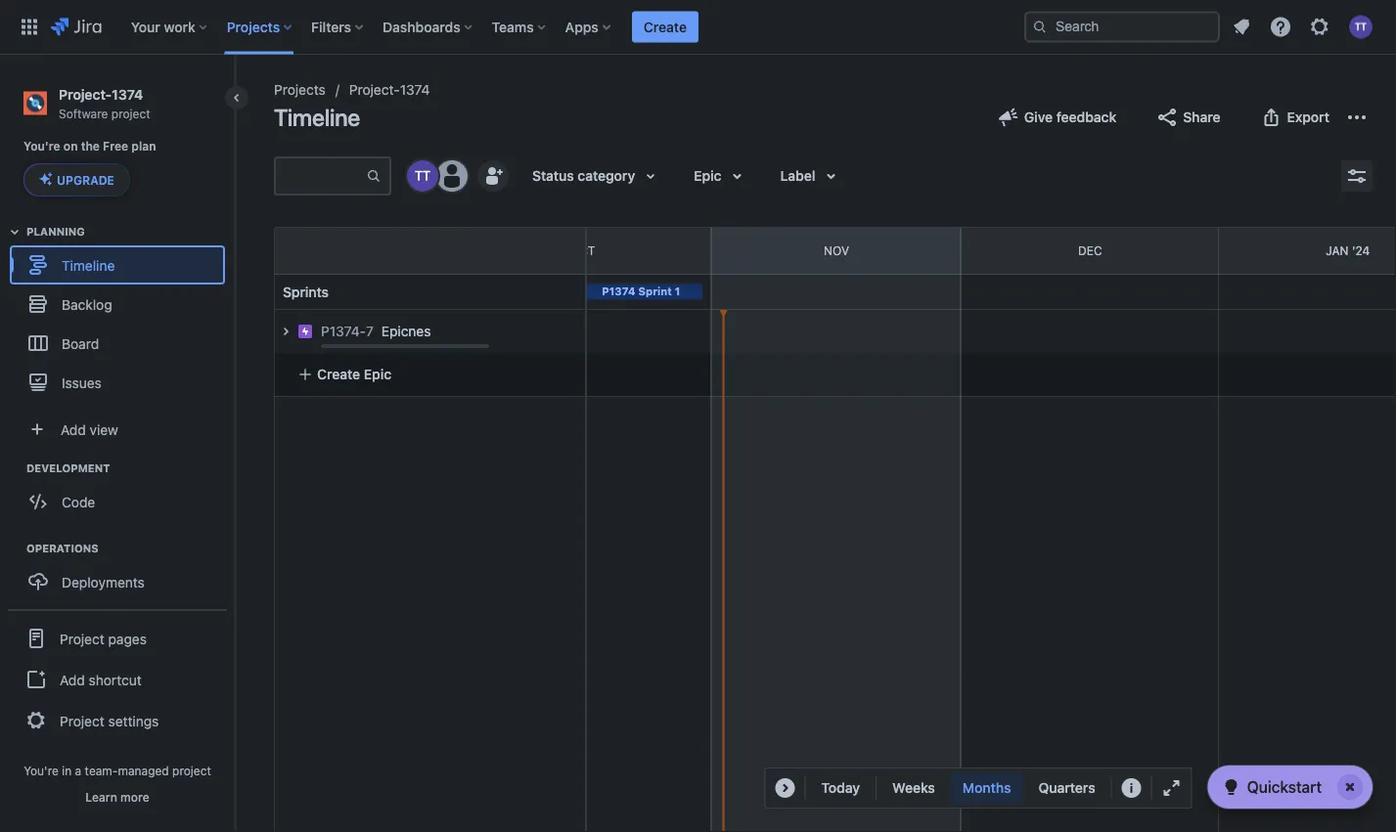 Task type: locate. For each thing, give the bounding box(es) containing it.
check image
[[1220, 776, 1244, 800]]

projects
[[227, 19, 280, 35], [274, 82, 326, 98]]

create for create
[[644, 19, 687, 35]]

managed
[[118, 764, 169, 778]]

your work button
[[125, 11, 215, 43]]

p1374 sprint 1
[[602, 285, 681, 298]]

row
[[275, 228, 585, 275]]

export button
[[1248, 102, 1342, 133]]

add left shortcut
[[60, 672, 85, 688]]

dashboards
[[383, 19, 461, 35]]

quickstart button
[[1208, 766, 1373, 809]]

give
[[1025, 109, 1053, 125]]

cell
[[274, 310, 585, 353]]

nov
[[824, 244, 849, 258]]

1 horizontal spatial create
[[644, 19, 687, 35]]

a
[[75, 764, 81, 778]]

2 project from the top
[[60, 713, 104, 729]]

teams
[[492, 19, 534, 35]]

1 vertical spatial you're
[[24, 764, 59, 778]]

1 project from the top
[[60, 631, 104, 647]]

today button
[[810, 773, 872, 805]]

1374 inside project-1374 link
[[400, 82, 430, 98]]

row group
[[274, 310, 585, 396]]

create
[[644, 19, 687, 35], [317, 367, 360, 383]]

1 vertical spatial project
[[172, 764, 211, 778]]

settings
[[108, 713, 159, 729]]

project-
[[349, 82, 400, 98], [59, 86, 112, 102]]

project right managed
[[172, 764, 211, 778]]

0 horizontal spatial timeline
[[62, 257, 115, 273]]

help image
[[1269, 15, 1293, 39]]

0 vertical spatial add
[[61, 422, 86, 438]]

jira image
[[51, 15, 102, 39], [51, 15, 102, 39]]

project settings link
[[8, 700, 227, 743]]

months button
[[951, 773, 1023, 805]]

projects right work
[[227, 19, 280, 35]]

group containing project pages
[[8, 610, 227, 749]]

1 vertical spatial add
[[60, 672, 85, 688]]

apps button
[[560, 11, 618, 43]]

epic down p1374-7 epicnes
[[364, 367, 392, 383]]

Search field
[[1025, 11, 1220, 43]]

project for project settings
[[60, 713, 104, 729]]

create inside button
[[317, 367, 360, 383]]

project- inside 'project-1374 software project'
[[59, 86, 112, 102]]

timeline grid
[[205, 227, 1397, 833]]

0 horizontal spatial 1374
[[112, 86, 143, 102]]

1374 down dashboards
[[400, 82, 430, 98]]

learn
[[85, 791, 117, 805]]

p1374
[[602, 285, 636, 298]]

enter full screen image
[[1160, 777, 1184, 801]]

0 horizontal spatial project-
[[59, 86, 112, 102]]

project pages
[[60, 631, 147, 647]]

0 horizontal spatial create
[[317, 367, 360, 383]]

banner
[[0, 0, 1397, 55]]

group
[[8, 610, 227, 749]]

category
[[578, 168, 635, 184]]

create inside button
[[644, 19, 687, 35]]

add view
[[61, 422, 118, 438]]

2 you're from the top
[[24, 764, 59, 778]]

share image
[[1156, 106, 1180, 129]]

you're left on
[[23, 139, 60, 153]]

1 horizontal spatial epic
[[694, 168, 722, 184]]

epic left label at the top right
[[694, 168, 722, 184]]

cell containing p1374-7
[[274, 310, 585, 353]]

planning
[[26, 226, 85, 239]]

create down p1374-
[[317, 367, 360, 383]]

in
[[62, 764, 72, 778]]

add inside button
[[60, 672, 85, 688]]

1 vertical spatial timeline
[[62, 257, 115, 273]]

project inside project settings link
[[60, 713, 104, 729]]

backlog link
[[10, 285, 225, 324]]

1 horizontal spatial project
[[172, 764, 211, 778]]

1 vertical spatial projects
[[274, 82, 326, 98]]

add people image
[[482, 164, 505, 188]]

1 you're from the top
[[23, 139, 60, 153]]

view settings image
[[1346, 164, 1369, 188]]

row group inside timeline grid
[[274, 310, 585, 396]]

project- up software
[[59, 86, 112, 102]]

column header
[[205, 228, 454, 274]]

cell inside timeline grid
[[274, 310, 585, 353]]

free
[[103, 139, 128, 153]]

project-1374
[[349, 82, 430, 98]]

project inside project pages link
[[60, 631, 104, 647]]

1 vertical spatial create
[[317, 367, 360, 383]]

projects down filters
[[274, 82, 326, 98]]

project up 'plan'
[[111, 106, 150, 120]]

0 vertical spatial project
[[60, 631, 104, 647]]

project up add shortcut
[[60, 631, 104, 647]]

1 horizontal spatial timeline
[[274, 104, 360, 131]]

0 horizontal spatial project
[[111, 106, 150, 120]]

board
[[62, 335, 99, 352]]

project
[[60, 631, 104, 647], [60, 713, 104, 729]]

projects inside dropdown button
[[227, 19, 280, 35]]

1 vertical spatial epic
[[364, 367, 392, 383]]

add
[[61, 422, 86, 438], [60, 672, 85, 688]]

row group containing p1374-7
[[274, 310, 585, 396]]

timeline down projects link
[[274, 104, 360, 131]]

code
[[62, 494, 95, 510]]

0 vertical spatial create
[[644, 19, 687, 35]]

operations
[[26, 543, 99, 556]]

show child issues image
[[274, 320, 298, 344]]

add for add view
[[61, 422, 86, 438]]

sprints
[[283, 284, 329, 300]]

project- down filters dropdown button
[[349, 82, 400, 98]]

settings image
[[1309, 15, 1332, 39]]

0 horizontal spatial epic
[[364, 367, 392, 383]]

development
[[26, 463, 110, 475]]

issues
[[62, 375, 102, 391]]

project down add shortcut
[[60, 713, 104, 729]]

add left view
[[61, 422, 86, 438]]

1374 inside 'project-1374 software project'
[[112, 86, 143, 102]]

label
[[781, 168, 816, 184]]

timeline inside planning group
[[62, 257, 115, 273]]

1374 up free
[[112, 86, 143, 102]]

create epic
[[317, 367, 392, 383]]

you're
[[23, 139, 60, 153], [24, 764, 59, 778]]

code link
[[10, 483, 225, 522]]

deployments
[[62, 574, 145, 590]]

add inside popup button
[[61, 422, 86, 438]]

deployments link
[[10, 563, 225, 602]]

dismiss quickstart image
[[1335, 772, 1366, 804]]

apps
[[565, 19, 599, 35]]

1374
[[400, 82, 430, 98], [112, 86, 143, 102]]

add shortcut
[[60, 672, 142, 688]]

0 vertical spatial project
[[111, 106, 150, 120]]

create right apps dropdown button
[[644, 19, 687, 35]]

1 horizontal spatial project-
[[349, 82, 400, 98]]

1 vertical spatial project
[[60, 713, 104, 729]]

terry turtle image
[[407, 161, 438, 192]]

project for project pages
[[60, 631, 104, 647]]

board link
[[10, 324, 225, 363]]

1 horizontal spatial 1374
[[400, 82, 430, 98]]

status category button
[[521, 161, 675, 192]]

0 vertical spatial projects
[[227, 19, 280, 35]]

projects link
[[274, 78, 326, 102]]

add shortcut button
[[8, 661, 227, 700]]

planning group
[[10, 224, 234, 408]]

0 vertical spatial you're
[[23, 139, 60, 153]]

timeline
[[274, 104, 360, 131], [62, 257, 115, 273]]

create epic button
[[286, 357, 574, 392]]

quarters
[[1039, 781, 1096, 797]]

project-1374 software project
[[59, 86, 150, 120]]

label button
[[769, 161, 855, 192]]

today
[[822, 781, 860, 797]]

project
[[111, 106, 150, 120], [172, 764, 211, 778]]

you're in a team-managed project
[[24, 764, 211, 778]]

project-1374 link
[[349, 78, 430, 102]]

you're left in
[[24, 764, 59, 778]]

timeline up backlog
[[62, 257, 115, 273]]

months
[[963, 781, 1011, 797]]

0 vertical spatial epic
[[694, 168, 722, 184]]



Task type: describe. For each thing, give the bounding box(es) containing it.
notifications image
[[1230, 15, 1254, 39]]

sprint
[[639, 285, 672, 298]]

quickstart
[[1248, 779, 1322, 797]]

timeline link
[[10, 246, 225, 285]]

plan
[[131, 139, 156, 153]]

learn more button
[[85, 790, 149, 805]]

export
[[1288, 109, 1330, 125]]

project- for project-1374
[[349, 82, 400, 98]]

backlog
[[62, 296, 112, 312]]

weeks button
[[881, 773, 947, 805]]

row inside sprints row group
[[275, 228, 585, 275]]

search image
[[1033, 19, 1048, 35]]

projects button
[[221, 11, 300, 43]]

more
[[120, 791, 149, 805]]

upgrade button
[[24, 165, 129, 196]]

export icon image
[[1260, 106, 1284, 129]]

give feedback
[[1025, 109, 1117, 125]]

unassigned image
[[437, 161, 468, 192]]

project settings
[[60, 713, 159, 729]]

1374 for project-1374 software project
[[112, 86, 143, 102]]

primary element
[[12, 0, 1025, 54]]

add for add shortcut
[[60, 672, 85, 688]]

create button
[[632, 11, 699, 43]]

column header inside timeline grid
[[205, 228, 454, 274]]

team-
[[85, 764, 118, 778]]

p1374-7 epicnes
[[321, 323, 431, 340]]

filters
[[311, 19, 351, 35]]

sprints row group
[[274, 227, 585, 310]]

give feedback button
[[985, 102, 1129, 133]]

'24
[[1352, 244, 1370, 258]]

software
[[59, 106, 108, 120]]

1
[[675, 285, 681, 298]]

projects for projects dropdown button at top left
[[227, 19, 280, 35]]

p1374-
[[321, 323, 366, 340]]

legend image
[[1120, 777, 1144, 801]]

project- for project-1374 software project
[[59, 86, 112, 102]]

0 vertical spatial timeline
[[274, 104, 360, 131]]

learn more
[[85, 791, 149, 805]]

on
[[63, 139, 78, 153]]

appswitcher icon image
[[18, 15, 41, 39]]

dec
[[1079, 244, 1102, 258]]

operations group
[[10, 541, 234, 608]]

epic image
[[298, 324, 313, 340]]

oct
[[571, 244, 595, 258]]

epic button
[[682, 161, 761, 192]]

jan '24
[[1326, 244, 1370, 258]]

planning image
[[3, 220, 26, 244]]

you're on the free plan
[[23, 139, 156, 153]]

quarters button
[[1027, 773, 1108, 805]]

epic inside dropdown button
[[694, 168, 722, 184]]

your work
[[131, 19, 195, 35]]

projects for projects link
[[274, 82, 326, 98]]

pages
[[108, 631, 147, 647]]

you're for you're in a team-managed project
[[24, 764, 59, 778]]

shortcut
[[89, 672, 142, 688]]

dashboards button
[[377, 11, 480, 43]]

epic inside button
[[364, 367, 392, 383]]

development image
[[3, 457, 26, 481]]

epicnes
[[382, 323, 431, 340]]

view
[[90, 422, 118, 438]]

you're for you're on the free plan
[[23, 139, 60, 153]]

share
[[1183, 109, 1221, 125]]

Search timeline text field
[[276, 159, 366, 194]]

status category
[[532, 168, 635, 184]]

feedback
[[1057, 109, 1117, 125]]

weeks
[[893, 781, 935, 797]]

7
[[366, 323, 374, 340]]

create for create epic
[[317, 367, 360, 383]]

work
[[164, 19, 195, 35]]

the
[[81, 139, 100, 153]]

operations image
[[3, 538, 26, 561]]

development group
[[10, 461, 234, 528]]

jan
[[1326, 244, 1349, 258]]

filters button
[[305, 11, 371, 43]]

project pages link
[[8, 618, 227, 661]]

p1374-7 link
[[321, 322, 374, 342]]

teams button
[[486, 11, 554, 43]]

status
[[532, 168, 574, 184]]

issues link
[[10, 363, 225, 402]]

share button
[[1144, 102, 1233, 133]]

project inside 'project-1374 software project'
[[111, 106, 150, 120]]

banner containing your work
[[0, 0, 1397, 55]]

your profile and settings image
[[1350, 15, 1373, 39]]

add view button
[[12, 410, 223, 449]]

upgrade
[[57, 173, 114, 187]]

your
[[131, 19, 160, 35]]

1374 for project-1374
[[400, 82, 430, 98]]



Task type: vqa. For each thing, say whether or not it's contained in the screenshot.
the P1374-7 link
yes



